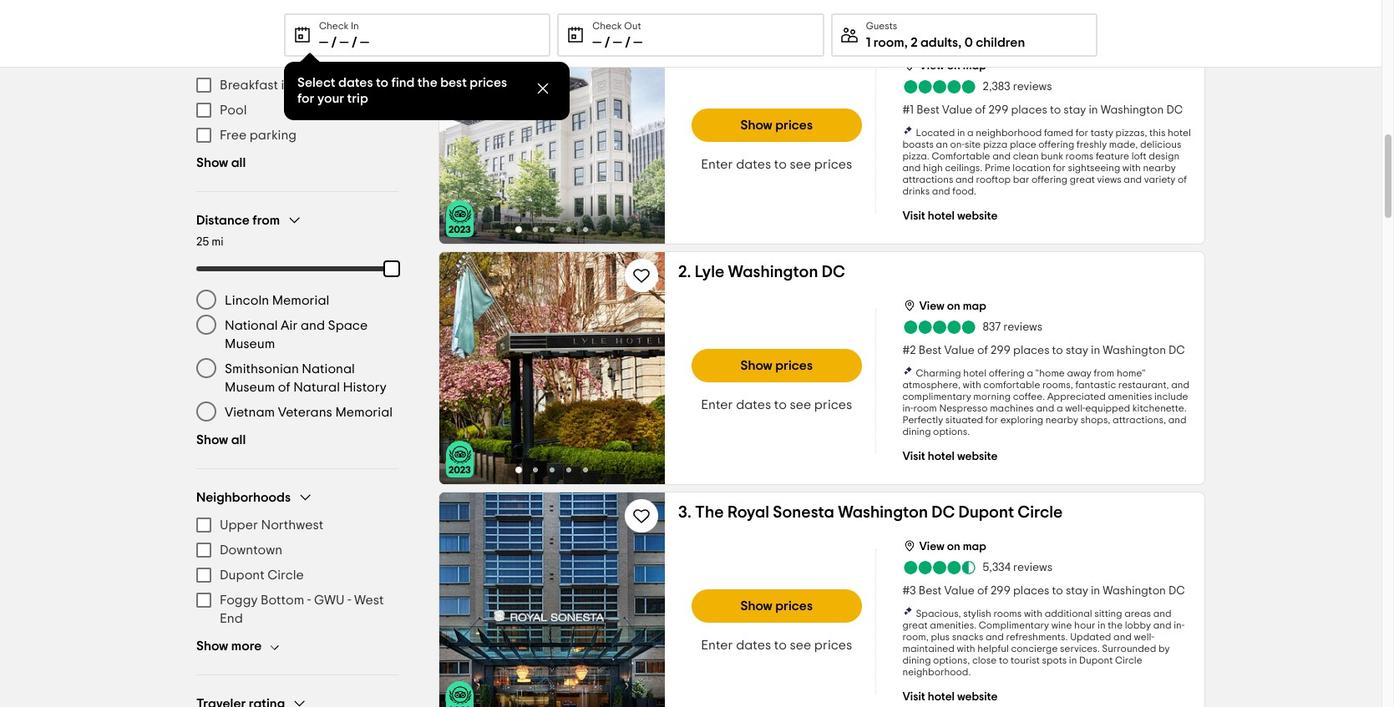 Task type: describe. For each thing, give the bounding box(es) containing it.
1 vertical spatial offering
[[1032, 174, 1068, 184]]

group containing neighborhoods
[[196, 489, 398, 655]]

appreciated
[[1047, 391, 1106, 401]]

pool
[[220, 104, 247, 117]]

museum inside smithsonian national museum of natural history
[[225, 381, 275, 394]]

and down "attractions"
[[932, 186, 950, 196]]

vietnam veterans memorial
[[225, 406, 393, 419]]

spacious, stylish rooms with additional sitting areas and great amenities. complimentary wine hour in the lobby and in- room, plus snacks and refreshments. updated and well- maintained with helpful concierge services. surrounded by dining options, close to tourist spots in dupont circle neighborhood.
[[903, 609, 1185, 677]]

well- inside charming hotel offering a "home away from home" atmosphere, with comfortable rooms, fantastic restaurant, and complimentary morning coffee. appreciated amenities include in-room nespresso machines and a well-equipped kitchenette. perfectly situated for exploring nearby shops, attractions, and dining options.
[[1065, 403, 1085, 413]]

show all for 2nd "show all" button from the bottom
[[196, 156, 246, 170]]

circle inside spacious, stylish rooms with additional sitting areas and great amenities. complimentary wine hour in the lobby and in- room, plus snacks and refreshments. updated and well- maintained with helpful concierge services. surrounded by dining options, close to tourist spots in dupont circle neighborhood.
[[1115, 655, 1142, 665]]

machines
[[990, 403, 1034, 413]]

view for sonesta
[[919, 541, 944, 553]]

your
[[317, 92, 344, 105]]

children
[[976, 36, 1025, 49]]

website for the royal sonesta washington dc dupont circle
[[957, 691, 998, 703]]

and up by
[[1153, 620, 1172, 630]]

2023 link for 2.
[[446, 441, 474, 477]]

website for lyle washington dc
[[957, 451, 998, 462]]

reviews for lyle washington dc
[[1003, 322, 1043, 333]]

1 horizontal spatial a
[[1027, 368, 1033, 378]]

dc for # 3 best value of 299 places to stay in washington dc
[[1169, 585, 1185, 597]]

visit hotel website link for 2. lyle washington dc
[[903, 447, 998, 464]]

space
[[328, 319, 368, 332]]

1 show prices from the top
[[740, 118, 813, 132]]

view on map for the royal sonesta washington dc dupont circle
[[919, 541, 986, 553]]

in up sitting
[[1091, 585, 1100, 597]]

with up complimentary
[[1024, 609, 1042, 619]]

show prices for washington
[[740, 359, 813, 372]]

lincoln
[[225, 294, 269, 307]]

2 inside "guests 1 room , 2 adults , 0 children"
[[911, 36, 918, 49]]

and down coffee.
[[1036, 403, 1054, 413]]

dupont inside spacious, stylish rooms with additional sitting areas and great amenities. complimentary wine hour in the lobby and in- room, plus snacks and refreshments. updated and well- maintained with helpful concierge services. surrounded by dining options, close to tourist spots in dupont circle neighborhood.
[[1079, 655, 1113, 665]]

and right views
[[1124, 174, 1142, 184]]

enter for lyle
[[701, 398, 733, 411]]

save to a trip image
[[631, 506, 652, 526]]

fantastic
[[1075, 380, 1116, 390]]

and up helpful
[[986, 632, 1004, 642]]

close
[[972, 655, 997, 665]]

offering inside charming hotel offering a "home away from home" atmosphere, with comfortable rooms, fantastic restaurant, and complimentary morning coffee. appreciated amenities include in-room nespresso machines and a well-equipped kitchenette. perfectly situated for exploring nearby shops, attractions, and dining options.
[[989, 368, 1025, 378]]

include
[[1154, 391, 1188, 401]]

in up away
[[1091, 345, 1100, 356]]

1 view on map button from the top
[[903, 55, 986, 73]]

and right areas
[[1153, 609, 1172, 619]]

services.
[[1060, 644, 1100, 654]]

view on map button for dc
[[903, 295, 986, 314]]

1 all from the top
[[231, 156, 246, 170]]

0 vertical spatial best
[[916, 104, 940, 116]]

complimentary
[[979, 620, 1049, 630]]

group containing free wifi
[[196, 24, 398, 171]]

map for 2. lyle washington dc
[[963, 300, 986, 312]]

high
[[923, 162, 943, 172]]

4.5 of 5 bubbles. 5,334 reviews element
[[903, 559, 1053, 576]]

2,383
[[983, 81, 1010, 93]]

check in — / — / —
[[319, 21, 369, 49]]

view for dc
[[919, 300, 944, 312]]

dates for # 2 best value of 299 places to stay in washington dc
[[736, 398, 771, 411]]

places for the royal sonesta washington dc dupont circle
[[1013, 585, 1050, 597]]

2.
[[678, 264, 691, 280]]

enter dates to see prices for royal
[[701, 639, 852, 652]]

value for the royal sonesta washington dc dupont circle
[[944, 585, 975, 597]]

25
[[196, 236, 209, 248]]

0 vertical spatial circle
[[1018, 504, 1063, 521]]

sonesta
[[773, 504, 834, 521]]

charming
[[916, 368, 961, 378]]

dining inside charming hotel offering a "home away from home" atmosphere, with comfortable rooms, fantastic restaurant, and complimentary morning coffee. appreciated amenities include in-room nespresso machines and a well-equipped kitchenette. perfectly situated for exploring nearby shops, attractions, and dining options.
[[903, 426, 931, 436]]

washington for # 2 best value of 299 places to stay in washington dc
[[1103, 345, 1166, 356]]

amenities
[[1108, 391, 1152, 401]]

and down pizza.
[[903, 162, 921, 172]]

for down bunk
[[1053, 162, 1066, 172]]

of for 2,383 reviews
[[975, 104, 986, 116]]

1 see from the top
[[790, 157, 811, 171]]

1 enter dates to see prices from the top
[[701, 157, 852, 171]]

# for sonesta
[[903, 585, 910, 597]]

2,383 reviews
[[983, 81, 1052, 93]]

299 for the royal sonesta washington dc dupont circle
[[991, 585, 1011, 597]]

299 for lyle washington dc
[[991, 345, 1011, 356]]

and down kitchenette.
[[1168, 415, 1187, 425]]

map for 3. the royal sonesta washington dc dupont circle
[[963, 541, 986, 553]]

4 — from the left
[[593, 36, 602, 49]]

in down services.
[[1069, 655, 1077, 665]]

more
[[231, 640, 262, 653]]

maximum distance slider
[[373, 251, 410, 287]]

prime
[[985, 162, 1010, 172]]

upper
[[220, 519, 258, 532]]

concierge
[[1011, 644, 1058, 654]]

1 vertical spatial 2
[[910, 345, 916, 356]]

3
[[910, 585, 916, 597]]

# 1 best value of 299 places to stay in washington dc
[[903, 104, 1183, 116]]

natural
[[293, 381, 340, 394]]

west
[[354, 594, 384, 607]]

1 view on map from the top
[[919, 60, 986, 71]]

2 , from the left
[[958, 36, 962, 49]]

this
[[1149, 127, 1166, 137]]

charming hotel offering a "home away from home" atmosphere, with comfortable rooms, fantastic restaurant, and complimentary morning coffee. appreciated amenities include in-room nespresso machines and a well-equipped kitchenette. perfectly situated for exploring nearby shops, attractions, and dining options. button
[[903, 365, 1191, 437]]

in- inside charming hotel offering a "home away from home" atmosphere, with comfortable rooms, fantastic restaurant, and complimentary morning coffee. appreciated amenities include in-room nespresso machines and a well-equipped kitchenette. perfectly situated for exploring nearby shops, attractions, and dining options.
[[903, 403, 913, 413]]

freshly
[[1077, 139, 1107, 149]]

dupont circle
[[220, 569, 304, 582]]

helpful
[[977, 644, 1009, 654]]

washington right "sonesta"
[[838, 504, 928, 521]]

wine
[[1051, 620, 1072, 630]]

show prices button for washington
[[692, 349, 862, 382]]

delicious
[[1140, 139, 1181, 149]]

great inside located in a neighborhood famed for tasty pizzas, this hotel boasts an on-site pizza place offering freshly made, delicious pizza. comfortable and clean bunk rooms feature loft design and high ceilings. prime location for sightseeing with nearby attractions and rooftop bar offering great views and variety of drinks and food.
[[1070, 174, 1095, 184]]

end
[[220, 612, 243, 626]]

4 / from the left
[[625, 36, 631, 49]]

spots
[[1042, 655, 1067, 665]]

adults
[[920, 36, 958, 49]]

attractions,
[[1113, 415, 1166, 425]]

nearby inside located in a neighborhood famed for tasty pizzas, this hotel boasts an on-site pizza place offering freshly made, delicious pizza. comfortable and clean bunk rooms feature loft design and high ceilings. prime location for sightseeing with nearby attractions and rooftop bar offering great views and variety of drinks and food.
[[1143, 162, 1176, 172]]

restaurant,
[[1118, 380, 1169, 390]]

1 show prices button from the top
[[692, 108, 862, 142]]

see for dc
[[790, 398, 811, 411]]

dupont inside menu
[[220, 569, 265, 582]]

1 show all button from the top
[[196, 155, 246, 171]]

attractions
[[903, 174, 953, 184]]

amenities.
[[930, 620, 977, 630]]

# for dc
[[903, 345, 910, 356]]

stay for 3. the royal sonesta washington dc dupont circle
[[1066, 585, 1088, 597]]

food.
[[952, 186, 976, 196]]

design
[[1149, 151, 1180, 161]]

carousel of images figure for 2.
[[439, 252, 665, 484]]

check for check out — / — / —
[[593, 21, 622, 31]]

visit hotel website link for 3. the royal sonesta washington dc dupont circle
[[903, 688, 998, 705]]

0 vertical spatial dupont
[[959, 504, 1014, 521]]

2 all from the top
[[231, 434, 246, 447]]

ceilings.
[[945, 162, 983, 172]]

3.
[[678, 504, 691, 521]]

show prices for royal
[[740, 599, 813, 613]]

vietnam
[[225, 406, 275, 419]]

well- inside spacious, stylish rooms with additional sitting areas and great amenities. complimentary wine hour in the lobby and in- room, plus snacks and refreshments. updated and well- maintained with helpful concierge services. surrounded by dining options, close to tourist spots in dupont circle neighborhood.
[[1134, 632, 1154, 642]]

room inside "guests 1 room , 2 adults , 0 children"
[[874, 36, 904, 49]]

of for 837 reviews
[[977, 345, 988, 356]]

guests 1 room , 2 adults , 0 children
[[866, 21, 1025, 49]]

in up tasty
[[1089, 104, 1098, 116]]

museum inside national air and space museum
[[225, 337, 275, 351]]

dc for # 1 best value of 299 places to stay in washington dc
[[1166, 104, 1183, 116]]

2. lyle washington dc
[[678, 264, 845, 280]]

in
[[351, 21, 359, 31]]

0 vertical spatial offering
[[1039, 139, 1075, 149]]

equipped
[[1085, 403, 1130, 413]]

with down snacks
[[957, 644, 975, 654]]

1 visit hotel website link from the top
[[903, 207, 998, 223]]

0 vertical spatial 299
[[988, 104, 1008, 116]]

for up freshly
[[1076, 127, 1088, 137]]

free parking
[[220, 129, 297, 142]]

on for 2. lyle washington dc
[[947, 300, 960, 312]]

1 view from the top
[[919, 60, 944, 71]]

show more button
[[196, 638, 288, 655]]

bar
[[1013, 174, 1029, 184]]

clean
[[1013, 151, 1039, 161]]

place
[[1010, 139, 1036, 149]]

hotel for 837 reviews
[[928, 451, 955, 462]]

# 2 best value of 299 places to stay in washington dc
[[903, 345, 1185, 356]]

1 map from the top
[[963, 60, 986, 71]]

0 vertical spatial memorial
[[272, 294, 329, 307]]

and up surrounded
[[1114, 632, 1132, 642]]

mi
[[212, 236, 224, 248]]

select dates to find the best prices for your trip
[[297, 76, 507, 105]]

check out — / — / —
[[593, 21, 643, 49]]

837 reviews link
[[903, 319, 1043, 335]]

neighborhood
[[976, 127, 1042, 137]]

rooftop
[[976, 174, 1011, 184]]

free wifi
[[220, 53, 272, 67]]



Task type: locate. For each thing, give the bounding box(es) containing it.
0 vertical spatial free
[[220, 53, 247, 67]]

for down the machines
[[985, 415, 998, 425]]

in
[[1089, 104, 1098, 116], [957, 127, 965, 137], [1091, 345, 1100, 356], [1091, 585, 1100, 597], [1098, 620, 1106, 630], [1069, 655, 1077, 665]]

3 map from the top
[[963, 541, 986, 553]]

website
[[957, 210, 998, 222], [957, 451, 998, 462], [957, 691, 998, 703]]

3 view from the top
[[919, 541, 944, 553]]

0 vertical spatial show prices button
[[692, 108, 862, 142]]

0 vertical spatial 2023 link
[[446, 200, 474, 237]]

1 down guests
[[866, 36, 871, 49]]

show all down vietnam
[[196, 434, 246, 447]]

view on map button down adults on the right top of the page
[[903, 55, 986, 73]]

1 show all from the top
[[196, 156, 246, 170]]

3 show prices from the top
[[740, 599, 813, 613]]

1 vertical spatial 1
[[910, 104, 914, 116]]

0 vertical spatial reviews
[[1013, 81, 1052, 93]]

the inside select dates to find the best prices for your trip
[[418, 76, 438, 89]]

national
[[225, 319, 278, 332], [302, 363, 355, 376]]

and up include
[[1171, 380, 1190, 390]]

carousel of images figure
[[439, 11, 665, 243], [439, 252, 665, 484], [439, 492, 665, 707]]

charming hotel offering a "home away from home" atmosphere, with comfortable rooms, fantastic restaurant, and complimentary morning coffee. appreciated amenities include in-room nespresso machines and a well-equipped kitchenette. perfectly situated for exploring nearby shops, attractions, and dining options.
[[903, 368, 1190, 436]]

1 vertical spatial website
[[957, 451, 998, 462]]

2 vertical spatial best
[[919, 585, 942, 597]]

1 vertical spatial a
[[1027, 368, 1033, 378]]

1 vertical spatial show all
[[196, 434, 246, 447]]

show prices button for royal
[[692, 589, 862, 623]]

with inside charming hotel offering a "home away from home" atmosphere, with comfortable rooms, fantastic restaurant, and complimentary morning coffee. appreciated amenities include in-room nespresso machines and a well-equipped kitchenette. perfectly situated for exploring nearby shops, attractions, and dining options.
[[963, 380, 981, 390]]

stay up additional
[[1066, 585, 1088, 597]]

2 # from the top
[[903, 345, 910, 356]]

rooms inside located in a neighborhood famed for tasty pizzas, this hotel boasts an on-site pizza place offering freshly made, delicious pizza. comfortable and clean bunk rooms feature loft design and high ceilings. prime location for sightseeing with nearby attractions and rooftop bar offering great views and variety of drinks and food.
[[1066, 151, 1094, 161]]

1 vertical spatial in-
[[1174, 620, 1185, 630]]

2 vertical spatial view
[[919, 541, 944, 553]]

1 vertical spatial museum
[[225, 381, 275, 394]]

royal
[[727, 504, 769, 521]]

1 horizontal spatial rooms
[[1066, 151, 1094, 161]]

hotel down food.
[[928, 210, 955, 222]]

refreshments.
[[1006, 632, 1068, 642]]

1 group from the top
[[196, 24, 398, 171]]

website down options.
[[957, 451, 998, 462]]

2023 link
[[446, 200, 474, 237], [446, 441, 474, 477], [446, 681, 474, 707]]

2 vertical spatial a
[[1057, 403, 1063, 413]]

0 vertical spatial in-
[[903, 403, 913, 413]]

1 2023 link from the top
[[446, 200, 474, 237]]

nearby
[[1143, 162, 1176, 172], [1046, 415, 1078, 425]]

5.0 of 5 bubbles. 837 reviews element
[[903, 319, 1043, 335]]

3 on from the top
[[947, 541, 960, 553]]

reviews for the royal sonesta washington dc dupont circle
[[1013, 562, 1053, 574]]

1 check from the left
[[319, 21, 349, 31]]

with down loft
[[1123, 162, 1141, 172]]

2,383 reviews button
[[903, 78, 1052, 95]]

show more
[[196, 640, 262, 653]]

on up 4.5 of 5 bubbles. 5,334 reviews element
[[947, 541, 960, 553]]

1 vertical spatial from
[[1094, 368, 1114, 378]]

to inside select dates to find the best prices for your trip
[[376, 76, 388, 89]]

2 vertical spatial view on map button
[[903, 536, 986, 554]]

of down the 837
[[977, 345, 988, 356]]

check for check in — / — / —
[[319, 21, 349, 31]]

view on map button up 4.5 of 5 bubbles. 5,334 reviews element
[[903, 536, 986, 554]]

1 vertical spatial group
[[196, 212, 410, 449]]

"home
[[1035, 368, 1065, 378]]

in- right the lobby
[[1174, 620, 1185, 630]]

boasts
[[903, 139, 934, 149]]

well- down appreciated
[[1065, 403, 1085, 413]]

2 vertical spatial on
[[947, 541, 960, 553]]

hotel down options.
[[928, 451, 955, 462]]

view on map down adults on the right top of the page
[[919, 60, 986, 71]]

1 vertical spatial 299
[[991, 345, 1011, 356]]

1 horizontal spatial nearby
[[1143, 162, 1176, 172]]

foggy
[[220, 594, 258, 607]]

reviews inside "button"
[[1003, 322, 1043, 333]]

2 vertical spatial visit hotel website link
[[903, 688, 998, 705]]

2 carousel of images figure from the top
[[439, 252, 665, 484]]

dc for # 2 best value of 299 places to stay in washington dc
[[1169, 345, 1185, 356]]

0 horizontal spatial nearby
[[1046, 415, 1078, 425]]

nearby inside charming hotel offering a "home away from home" atmosphere, with comfortable rooms, fantastic restaurant, and complimentary morning coffee. appreciated amenities include in-room nespresso machines and a well-equipped kitchenette. perfectly situated for exploring nearby shops, attractions, and dining options.
[[1046, 415, 1078, 425]]

breakfast included
[[220, 79, 335, 92]]

hotel for 5,334 reviews
[[928, 691, 955, 703]]

2 map from the top
[[963, 300, 986, 312]]

smithsonian national museum of natural history
[[225, 363, 387, 394]]

value for lyle washington dc
[[944, 345, 975, 356]]

map up 837 reviews link
[[963, 300, 986, 312]]

national inside national air and space museum
[[225, 319, 278, 332]]

hotel for 2,383 reviews
[[928, 210, 955, 222]]

3 website from the top
[[957, 691, 998, 703]]

save to a trip image for # 1 best value of 299 places to stay in washington dc
[[631, 25, 652, 45]]

check
[[319, 21, 349, 31], [593, 21, 622, 31]]

# 3 best value of 299 places to stay in washington dc
[[903, 585, 1185, 597]]

home"
[[1117, 368, 1146, 378]]

0 vertical spatial menu
[[196, 48, 398, 148]]

carousel of images figure for 3.
[[439, 492, 665, 707]]

0
[[964, 36, 973, 49]]

2 save to a trip image from the top
[[631, 265, 652, 285]]

2 vertical spatial 2023 link
[[446, 681, 474, 707]]

hotel inside located in a neighborhood famed for tasty pizzas, this hotel boasts an on-site pizza place offering freshly made, delicious pizza. comfortable and clean bunk rooms feature loft design and high ceilings. prime location for sightseeing with nearby attractions and rooftop bar offering great views and variety of drinks and food.
[[1168, 127, 1191, 137]]

enter
[[701, 157, 733, 171], [701, 398, 733, 411], [701, 639, 733, 652]]

3 view on map from the top
[[919, 541, 986, 553]]

, left the 0
[[958, 36, 962, 49]]

save to a trip image for # 2 best value of 299 places to stay in washington dc
[[631, 265, 652, 285]]

of up stylish
[[977, 585, 988, 597]]

0 vertical spatial group
[[196, 24, 398, 171]]

lyle
[[695, 264, 724, 280]]

3 show prices button from the top
[[692, 589, 862, 623]]

0 vertical spatial great
[[1070, 174, 1095, 184]]

snacks
[[952, 632, 983, 642]]

-
[[307, 594, 311, 607], [347, 594, 351, 607]]

837 reviews button
[[903, 319, 1043, 335]]

3 visit from the top
[[903, 691, 925, 703]]

2 show all from the top
[[196, 434, 246, 447]]

2 - from the left
[[347, 594, 351, 607]]

1 menu from the top
[[196, 48, 398, 148]]

2 free from the top
[[220, 129, 247, 142]]

washington up the pizzas,
[[1101, 104, 1164, 116]]

visit for dc
[[903, 451, 925, 462]]

2 view on map from the top
[[919, 300, 986, 312]]

rooms inside spacious, stylish rooms with additional sitting areas and great amenities. complimentary wine hour in the lobby and in- room, plus snacks and refreshments. updated and well- maintained with helpful concierge services. surrounded by dining options, close to tourist spots in dupont circle neighborhood.
[[994, 609, 1022, 619]]

washington up areas
[[1103, 585, 1166, 597]]

299 down 5,334 on the bottom right
[[991, 585, 1011, 597]]

rooms
[[1066, 151, 1094, 161], [994, 609, 1022, 619]]

2 vertical spatial carousel of images figure
[[439, 492, 665, 707]]

feature
[[1096, 151, 1129, 161]]

places down 5,334 reviews
[[1013, 585, 1050, 597]]

in inside located in a neighborhood famed for tasty pizzas, this hotel boasts an on-site pizza place offering freshly made, delicious pizza. comfortable and clean bunk rooms feature loft design and high ceilings. prime location for sightseeing with nearby attractions and rooftop bar offering great views and variety of drinks and food.
[[957, 127, 965, 137]]

dates inside select dates to find the best prices for your trip
[[338, 76, 373, 89]]

3 see from the top
[[790, 639, 811, 652]]

washington for # 1 best value of 299 places to stay in washington dc
[[1101, 104, 1164, 116]]

3 2023 link from the top
[[446, 681, 474, 707]]

2 visit hotel website from the top
[[903, 451, 998, 462]]

1 carousel of images figure from the top
[[439, 11, 665, 243]]

website down food.
[[957, 210, 998, 222]]

of inside smithsonian national museum of natural history
[[278, 381, 290, 394]]

prices inside select dates to find the best prices for your trip
[[470, 76, 507, 89]]

view on map button for sonesta
[[903, 536, 986, 554]]

2 vertical spatial stay
[[1066, 585, 1088, 597]]

2 vertical spatial enter dates to see prices
[[701, 639, 852, 652]]

menu containing lincoln memorial
[[196, 288, 398, 425]]

out
[[624, 21, 641, 31]]

enter dates to see prices
[[701, 157, 852, 171], [701, 398, 852, 411], [701, 639, 852, 652]]

1 horizontal spatial great
[[1070, 174, 1095, 184]]

offering down famed
[[1039, 139, 1075, 149]]

0 horizontal spatial in-
[[903, 403, 913, 413]]

of right variety
[[1178, 174, 1187, 184]]

circle down surrounded
[[1115, 655, 1142, 665]]

1 inside "guests 1 room , 2 adults , 0 children"
[[866, 36, 871, 49]]

2 menu from the top
[[196, 288, 398, 425]]

offering down location
[[1032, 174, 1068, 184]]

show all
[[196, 156, 246, 170], [196, 434, 246, 447]]

a left "home
[[1027, 368, 1033, 378]]

map up 4.5 of 5 bubbles. 5,334 reviews element
[[963, 541, 986, 553]]

breakfast
[[220, 79, 278, 92]]

1 visit hotel website from the top
[[903, 210, 998, 222]]

washington for # 3 best value of 299 places to stay in washington dc
[[1103, 585, 1166, 597]]

maintained
[[903, 644, 955, 654]]

see for sonesta
[[790, 639, 811, 652]]

1 horizontal spatial 1
[[910, 104, 914, 116]]

memorial
[[272, 294, 329, 307], [335, 406, 393, 419]]

1 — from the left
[[319, 36, 328, 49]]

2 show all button from the top
[[196, 432, 246, 449]]

and up food.
[[956, 174, 974, 184]]

places
[[1011, 104, 1047, 116], [1013, 345, 1050, 356], [1013, 585, 1050, 597]]

pizzas,
[[1116, 127, 1147, 137]]

2 vertical spatial website
[[957, 691, 998, 703]]

1 vertical spatial show all button
[[196, 432, 246, 449]]

visit hotel website for lyle washington dc
[[903, 451, 998, 462]]

3 menu from the top
[[196, 513, 398, 631]]

1 horizontal spatial the
[[1108, 620, 1123, 630]]

0 vertical spatial visit hotel website link
[[903, 207, 998, 223]]

# up "room,"
[[903, 585, 910, 597]]

visit hotel website for the royal sonesta washington dc dupont circle
[[903, 691, 998, 703]]

menu containing free wifi
[[196, 48, 398, 148]]

show all down free parking
[[196, 156, 246, 170]]

2 vertical spatial show prices
[[740, 599, 813, 613]]

from inside group
[[252, 213, 280, 227]]

1 vertical spatial the
[[1108, 620, 1123, 630]]

exterior image
[[439, 492, 665, 707]]

1 vertical spatial save to a trip image
[[631, 265, 652, 285]]

dining inside spacious, stylish rooms with additional sitting areas and great amenities. complimentary wine hour in the lobby and in- room, plus snacks and refreshments. updated and well- maintained with helpful concierge services. surrounded by dining options, close to tourist spots in dupont circle neighborhood.
[[903, 655, 931, 665]]

free for free parking
[[220, 129, 247, 142]]

2 show prices from the top
[[740, 359, 813, 372]]

1 horizontal spatial well-
[[1134, 632, 1154, 642]]

0 horizontal spatial the
[[418, 76, 438, 89]]

room inside charming hotel offering a "home away from home" atmosphere, with comfortable rooms, fantastic restaurant, and complimentary morning coffee. appreciated amenities include in-room nespresso machines and a well-equipped kitchenette. perfectly situated for exploring nearby shops, attractions, and dining options.
[[913, 403, 937, 413]]

0 vertical spatial show prices
[[740, 118, 813, 132]]

0 horizontal spatial a
[[967, 127, 974, 137]]

0 vertical spatial places
[[1011, 104, 1047, 116]]

great up "room,"
[[903, 620, 928, 630]]

nearby down appreciated
[[1046, 415, 1078, 425]]

of down 'smithsonian'
[[278, 381, 290, 394]]

visit hotel website down neighborhood.
[[903, 691, 998, 703]]

best up the charming
[[919, 345, 942, 356]]

museum
[[225, 337, 275, 351], [225, 381, 275, 394]]

3. the royal sonesta washington dc dupont circle
[[678, 504, 1063, 521]]

0 vertical spatial view on map button
[[903, 55, 986, 73]]

view on map button up 837 reviews link
[[903, 295, 986, 314]]

2 check from the left
[[593, 21, 622, 31]]

5,334 reviews link
[[903, 559, 1053, 576]]

1 vertical spatial visit
[[903, 451, 925, 462]]

value down 2,383 reviews button
[[942, 104, 973, 116]]

1 for room
[[866, 36, 871, 49]]

#
[[903, 104, 910, 116], [903, 345, 910, 356], [903, 585, 910, 597]]

2 enter dates to see prices from the top
[[701, 398, 852, 411]]

1 dining from the top
[[903, 426, 931, 436]]

0 vertical spatial website
[[957, 210, 998, 222]]

enter dates to see prices for washington
[[701, 398, 852, 411]]

loft
[[1132, 151, 1147, 161]]

3 — from the left
[[360, 36, 369, 49]]

dining down maintained
[[903, 655, 931, 665]]

2 see from the top
[[790, 398, 811, 411]]

2 vertical spatial places
[[1013, 585, 1050, 597]]

view on map for lyle washington dc
[[919, 300, 986, 312]]

sightseeing
[[1068, 162, 1120, 172]]

2
[[911, 36, 918, 49], [910, 345, 916, 356]]

3 view on map button from the top
[[903, 536, 986, 554]]

visit hotel website link down neighborhood.
[[903, 688, 998, 705]]

national down lincoln
[[225, 319, 278, 332]]

show inside dropdown button
[[196, 640, 228, 653]]

1 vertical spatial circle
[[267, 569, 304, 582]]

located in a neighborhood famed for tasty pizzas, this hotel boasts an on-site pizza place offering freshly made, delicious pizza. comfortable and clean bunk rooms feature loft design and high ceilings. prime location for sightseeing with nearby attractions and rooftop bar offering great views and variety of drinks and food.
[[903, 127, 1191, 196]]

check left out
[[593, 21, 622, 31]]

1 vertical spatial memorial
[[335, 406, 393, 419]]

on down adults on the right top of the page
[[947, 60, 960, 71]]

and right air
[[301, 319, 325, 332]]

the inside spacious, stylish rooms with additional sitting areas and great amenities. complimentary wine hour in the lobby and in- room, plus snacks and refreshments. updated and well- maintained with helpful concierge services. surrounded by dining options, close to tourist spots in dupont circle neighborhood.
[[1108, 620, 1123, 630]]

2 horizontal spatial dupont
[[1079, 655, 1113, 665]]

great
[[1070, 174, 1095, 184], [903, 620, 928, 630]]

northwest
[[261, 519, 323, 532]]

2 group from the top
[[196, 212, 410, 449]]

areas
[[1125, 609, 1151, 619]]

dates for # 3 best value of 299 places to stay in washington dc
[[736, 639, 771, 652]]

2 view on map button from the top
[[903, 295, 986, 314]]

1 enter from the top
[[701, 157, 733, 171]]

a up site
[[967, 127, 974, 137]]

1 vertical spatial visit hotel website link
[[903, 447, 998, 464]]

guests
[[866, 21, 897, 31]]

visit for sonesta
[[903, 691, 925, 703]]

dupont
[[959, 504, 1014, 521], [220, 569, 265, 582], [1079, 655, 1113, 665]]

3 visit hotel website link from the top
[[903, 688, 998, 705]]

0 vertical spatial nearby
[[1143, 162, 1176, 172]]

group containing distance from
[[196, 212, 410, 449]]

a inside located in a neighborhood famed for tasty pizzas, this hotel boasts an on-site pizza place offering freshly made, delicious pizza. comfortable and clean bunk rooms feature loft design and high ceilings. prime location for sightseeing with nearby attractions and rooftop bar offering great views and variety of drinks and food.
[[967, 127, 974, 137]]

1 vertical spatial well-
[[1134, 632, 1154, 642]]

from inside charming hotel offering a "home away from home" atmosphere, with comfortable rooms, fantastic restaurant, and complimentary morning coffee. appreciated amenities include in-room nespresso machines and a well-equipped kitchenette. perfectly situated for exploring nearby shops, attractions, and dining options.
[[1094, 368, 1114, 378]]

national up natural
[[302, 363, 355, 376]]

2 vertical spatial reviews
[[1013, 562, 1053, 574]]

foggy bottom - gwu - west end
[[220, 594, 384, 626]]

menu
[[196, 48, 398, 148], [196, 288, 398, 425], [196, 513, 398, 631]]

0 vertical spatial national
[[225, 319, 278, 332]]

1 visit from the top
[[903, 210, 925, 222]]

value up stylish
[[944, 585, 975, 597]]

enter for the
[[701, 639, 733, 652]]

dates for # 1 best value of 299 places to stay in washington dc
[[736, 157, 771, 171]]

washington up home"
[[1103, 345, 1166, 356]]

2 horizontal spatial a
[[1057, 403, 1063, 413]]

2 — from the left
[[340, 36, 349, 49]]

2 2023 link from the top
[[446, 441, 474, 477]]

visit hotel website link down options.
[[903, 447, 998, 464]]

dupont down services.
[[1079, 655, 1113, 665]]

0 vertical spatial value
[[942, 104, 973, 116]]

visit hotel website down options.
[[903, 451, 998, 462]]

check inside check in — / — / —
[[319, 21, 349, 31]]

free left wifi
[[220, 53, 247, 67]]

close image
[[535, 80, 551, 97]]

nespresso
[[939, 403, 988, 413]]

2 vertical spatial value
[[944, 585, 975, 597]]

included
[[281, 79, 335, 92]]

2 on from the top
[[947, 300, 960, 312]]

1 vertical spatial menu
[[196, 288, 398, 425]]

on for 3. the royal sonesta washington dc dupont circle
[[947, 541, 960, 553]]

1 vertical spatial view on map button
[[903, 295, 986, 314]]

sitting
[[1094, 609, 1122, 619]]

2 show prices button from the top
[[692, 349, 862, 382]]

3 visit hotel website from the top
[[903, 691, 998, 703]]

3 enter from the top
[[701, 639, 733, 652]]

to inside spacious, stylish rooms with additional sitting areas and great amenities. complimentary wine hour in the lobby and in- room, plus snacks and refreshments. updated and well- maintained with helpful concierge services. surrounded by dining options, close to tourist spots in dupont circle neighborhood.
[[999, 655, 1008, 665]]

1 vertical spatial rooms
[[994, 609, 1022, 619]]

value
[[942, 104, 973, 116], [944, 345, 975, 356], [944, 585, 975, 597]]

2 vertical spatial enter
[[701, 639, 733, 652]]

site
[[965, 139, 981, 149]]

dining down perfectly
[[903, 426, 931, 436]]

2 vertical spatial 299
[[991, 585, 1011, 597]]

for inside select dates to find the best prices for your trip
[[297, 92, 314, 105]]

1 for best
[[910, 104, 914, 116]]

hotel up morning on the bottom of the page
[[963, 368, 987, 378]]

1 vertical spatial show prices
[[740, 359, 813, 372]]

2 / from the left
[[352, 36, 357, 49]]

1 museum from the top
[[225, 337, 275, 351]]

0 vertical spatial 1
[[866, 36, 871, 49]]

menu containing upper northwest
[[196, 513, 398, 631]]

0 horizontal spatial 1
[[866, 36, 871, 49]]

hotel right this
[[1168, 127, 1191, 137]]

national inside smithsonian national museum of natural history
[[302, 363, 355, 376]]

room,
[[903, 632, 929, 642]]

stay up away
[[1066, 345, 1088, 356]]

1 vertical spatial best
[[919, 345, 942, 356]]

2 visit hotel website link from the top
[[903, 447, 998, 464]]

see
[[790, 157, 811, 171], [790, 398, 811, 411], [790, 639, 811, 652]]

show all for 2nd "show all" button from the top of the page
[[196, 434, 246, 447]]

1 website from the top
[[957, 210, 998, 222]]

circle up bottom
[[267, 569, 304, 582]]

stay for 2. lyle washington dc
[[1066, 345, 1088, 356]]

in-
[[903, 403, 913, 413], [1174, 620, 1185, 630]]

# up atmosphere, at the bottom right of the page
[[903, 345, 910, 356]]

1 - from the left
[[307, 594, 311, 607]]

away
[[1067, 368, 1092, 378]]

for inside charming hotel offering a "home away from home" atmosphere, with comfortable rooms, fantastic restaurant, and complimentary morning coffee. appreciated amenities include in-room nespresso machines and a well-equipped kitchenette. perfectly situated for exploring nearby shops, attractions, and dining options.
[[985, 415, 998, 425]]

6 — from the left
[[633, 36, 643, 49]]

0 horizontal spatial memorial
[[272, 294, 329, 307]]

view up 837 reviews link
[[919, 300, 944, 312]]

view
[[919, 60, 944, 71], [919, 300, 944, 312], [919, 541, 944, 553]]

5 — from the left
[[613, 36, 622, 49]]

0 vertical spatial visit hotel website
[[903, 210, 998, 222]]

1 vertical spatial view on map
[[919, 300, 986, 312]]

places for lyle washington dc
[[1013, 345, 1050, 356]]

1 up boasts
[[910, 104, 914, 116]]

1 vertical spatial view
[[919, 300, 944, 312]]

3 carousel of images figure from the top
[[439, 492, 665, 707]]

2 website from the top
[[957, 451, 998, 462]]

2 view from the top
[[919, 300, 944, 312]]

2 vertical spatial visit
[[903, 691, 925, 703]]

distance
[[196, 213, 250, 227]]

free for free wifi
[[220, 53, 247, 67]]

visit down drinks
[[903, 210, 925, 222]]

0 vertical spatial stay
[[1064, 104, 1086, 116]]

upper northwest
[[220, 519, 323, 532]]

0 vertical spatial rooms
[[1066, 151, 1094, 161]]

map up 2,383 reviews button
[[963, 60, 986, 71]]

great inside spacious, stylish rooms with additional sitting areas and great amenities. complimentary wine hour in the lobby and in- room, plus snacks and refreshments. updated and well- maintained with helpful concierge services. surrounded by dining options, close to tourist spots in dupont circle neighborhood.
[[903, 620, 928, 630]]

of inside located in a neighborhood famed for tasty pizzas, this hotel boasts an on-site pizza place offering freshly made, delicious pizza. comfortable and clean bunk rooms feature loft design and high ceilings. prime location for sightseeing with nearby attractions and rooftop bar offering great views and variety of drinks and food.
[[1178, 174, 1187, 184]]

history
[[343, 381, 387, 394]]

2023 link for 3.
[[446, 681, 474, 707]]

and inside national air and space museum
[[301, 319, 325, 332]]

and up prime
[[992, 151, 1011, 161]]

smithsonian
[[225, 363, 299, 376]]

1 vertical spatial dupont
[[220, 569, 265, 582]]

2 enter from the top
[[701, 398, 733, 411]]

group
[[196, 24, 398, 171], [196, 212, 410, 449], [196, 489, 398, 655]]

5.0 of 5 bubbles. 2,383 reviews element
[[903, 78, 1052, 95]]

options.
[[933, 426, 970, 436]]

1 vertical spatial room
[[913, 403, 937, 413]]

1 horizontal spatial -
[[347, 594, 351, 607]]

atmosphere,
[[903, 380, 961, 390]]

washington right lyle
[[728, 264, 818, 280]]

website down the close
[[957, 691, 998, 703]]

3 group from the top
[[196, 489, 398, 655]]

1 , from the left
[[904, 36, 908, 49]]

2 dining from the top
[[903, 655, 931, 665]]

coffee.
[[1013, 391, 1045, 401]]

tourist
[[1011, 655, 1040, 665]]

visit hotel website link
[[903, 207, 998, 223], [903, 447, 998, 464], [903, 688, 998, 705]]

2 museum from the top
[[225, 381, 275, 394]]

surrounded
[[1102, 644, 1156, 654]]

0 horizontal spatial national
[[225, 319, 278, 332]]

hotel down neighborhood.
[[928, 691, 955, 703]]

in up on-
[[957, 127, 965, 137]]

299 down 2,383
[[988, 104, 1008, 116]]

show all button down free parking
[[196, 155, 246, 171]]

wifi
[[249, 53, 272, 67]]

0 vertical spatial view on map
[[919, 60, 986, 71]]

3 / from the left
[[605, 36, 610, 49]]

select
[[297, 76, 335, 89]]

options,
[[933, 655, 970, 665]]

national air and space museum
[[225, 319, 368, 351]]

2 vertical spatial see
[[790, 639, 811, 652]]

view on map up 4.5 of 5 bubbles. 5,334 reviews element
[[919, 541, 986, 553]]

with inside located in a neighborhood famed for tasty pizzas, this hotel boasts an on-site pizza place offering freshly made, delicious pizza. comfortable and clean bunk rooms feature loft design and high ceilings. prime location for sightseeing with nearby attractions and rooftop bar offering great views and variety of drinks and food.
[[1123, 162, 1141, 172]]

morning
[[973, 391, 1011, 401]]

save to a trip image
[[631, 25, 652, 45], [631, 265, 652, 285]]

1 save to a trip image from the top
[[631, 25, 652, 45]]

on-
[[950, 139, 965, 149]]

in down sitting
[[1098, 620, 1106, 630]]

best
[[440, 76, 467, 89]]

lobby
[[1125, 620, 1151, 630]]

gwu
[[314, 594, 344, 607]]

pizza.
[[903, 151, 930, 161]]

exploring
[[1000, 415, 1043, 425]]

best for dc
[[919, 345, 942, 356]]

1 vertical spatial enter dates to see prices
[[701, 398, 852, 411]]

well- down the lobby
[[1134, 632, 1154, 642]]

0 horizontal spatial great
[[903, 620, 928, 630]]

check inside check out — / — / —
[[593, 21, 622, 31]]

stay up famed
[[1064, 104, 1086, 116]]

1 on from the top
[[947, 60, 960, 71]]

best for sonesta
[[919, 585, 942, 597]]

- left west
[[347, 594, 351, 607]]

0 vertical spatial carousel of images figure
[[439, 11, 665, 243]]

0 vertical spatial enter dates to see prices
[[701, 157, 852, 171]]

3 # from the top
[[903, 585, 910, 597]]

1 free from the top
[[220, 53, 247, 67]]

museum down 'smithsonian'
[[225, 381, 275, 394]]

rooms down freshly
[[1066, 151, 1094, 161]]

from right distance
[[252, 213, 280, 227]]

1 horizontal spatial memorial
[[335, 406, 393, 419]]

hotel inside charming hotel offering a "home away from home" atmosphere, with comfortable rooms, fantastic restaurant, and complimentary morning coffee. appreciated amenities include in-room nespresso machines and a well-equipped kitchenette. perfectly situated for exploring nearby shops, attractions, and dining options.
[[963, 368, 987, 378]]

0 vertical spatial enter
[[701, 157, 733, 171]]

downtown
[[220, 544, 282, 557]]

1 vertical spatial all
[[231, 434, 246, 447]]

reviews up '# 1 best value of 299 places to stay in washington dc'
[[1013, 81, 1052, 93]]

location
[[1013, 162, 1051, 172]]

circle up 5,334 reviews
[[1018, 504, 1063, 521]]

1 # from the top
[[903, 104, 910, 116]]

- left gwu
[[307, 594, 311, 607]]

circle inside menu
[[267, 569, 304, 582]]

1 horizontal spatial check
[[593, 21, 622, 31]]

2 left adults on the right top of the page
[[911, 36, 918, 49]]

museum up 'smithsonian'
[[225, 337, 275, 351]]

1 horizontal spatial circle
[[1018, 504, 1063, 521]]

in- inside spacious, stylish rooms with additional sitting areas and great amenities. complimentary wine hour in the lobby and in- room, plus snacks and refreshments. updated and well- maintained with helpful concierge services. surrounded by dining options, close to tourist spots in dupont circle neighborhood.
[[1174, 620, 1185, 630]]

1 vertical spatial see
[[790, 398, 811, 411]]

1 horizontal spatial ,
[[958, 36, 962, 49]]

1 vertical spatial map
[[963, 300, 986, 312]]

of for 5,334 reviews
[[977, 585, 988, 597]]

neighborhoods
[[196, 491, 291, 504]]

2 visit from the top
[[903, 451, 925, 462]]

kitchenette.
[[1132, 403, 1187, 413]]

places up "home
[[1013, 345, 1050, 356]]

1 horizontal spatial from
[[1094, 368, 1114, 378]]

show all button down vietnam
[[196, 432, 246, 449]]

memorial down history
[[335, 406, 393, 419]]

located in a neighborhood famed for tasty pizzas, this hotel boasts an on-site pizza place offering freshly made, delicious pizza. comfortable and clean bunk rooms feature loft design and high ceilings. prime location for sightseeing with nearby attractions and rooftop bar offering great views and variety of drinks and food. button
[[903, 125, 1191, 197]]

3 enter dates to see prices from the top
[[701, 639, 852, 652]]

0 horizontal spatial well-
[[1065, 403, 1085, 413]]

1 / from the left
[[331, 36, 337, 49]]



Task type: vqa. For each thing, say whether or not it's contained in the screenshot.
Kid friendly (1996) at the left bottom
no



